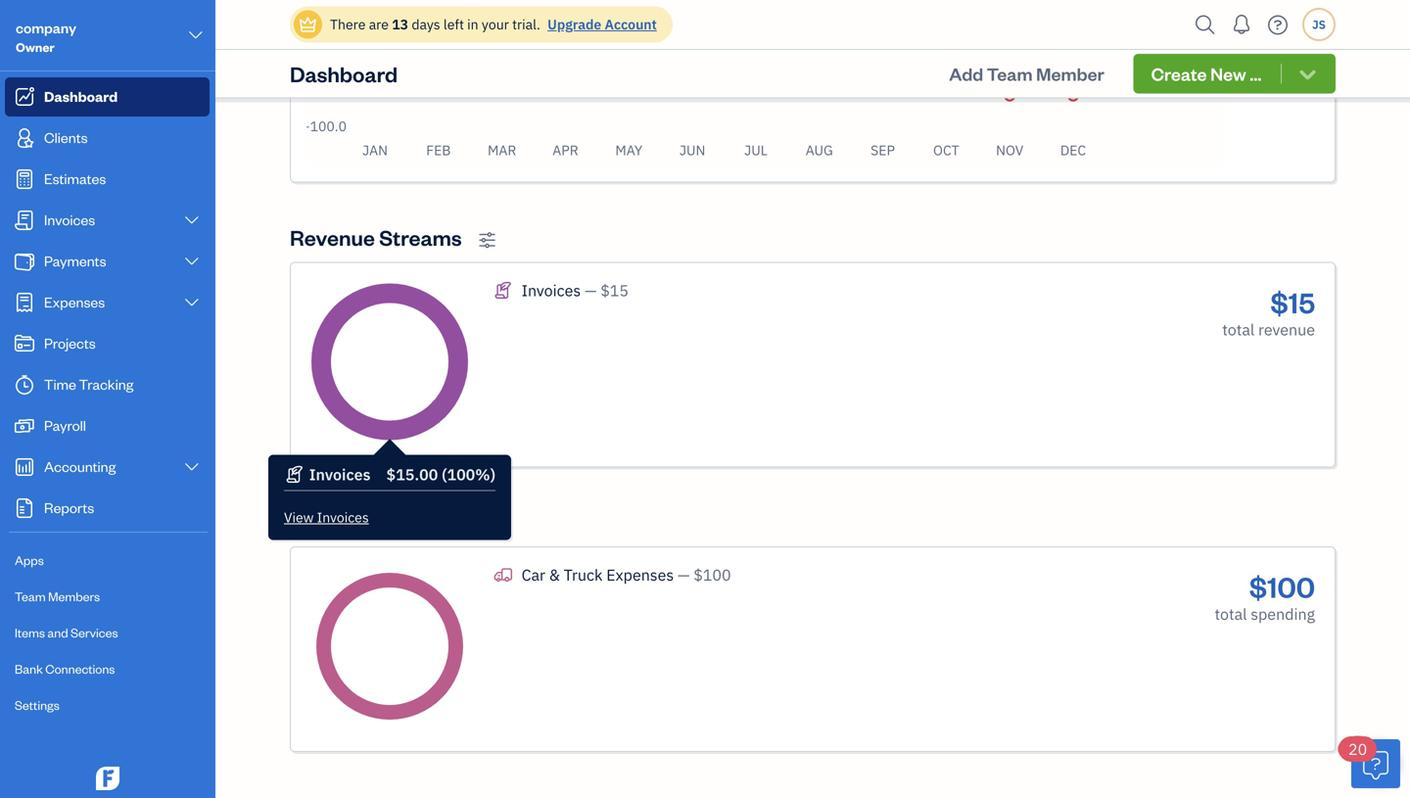 Task type: describe. For each thing, give the bounding box(es) containing it.
company
[[16, 18, 76, 37]]

payroll
[[44, 416, 86, 434]]

reports
[[44, 498, 94, 517]]

dashboard inside main element
[[44, 87, 118, 105]]

view invoices button
[[284, 508, 369, 526]]

revenue streams
[[290, 223, 462, 251]]

total for $15
[[1223, 319, 1255, 340]]

bank
[[15, 661, 43, 677]]

team inside button
[[987, 62, 1033, 85]]

invoices link
[[5, 201, 210, 240]]

$15 inside the $15 total revenue
[[1271, 283, 1316, 320]]

20 button
[[1339, 737, 1401, 789]]

expenses link
[[5, 283, 210, 322]]

notifications image
[[1227, 5, 1258, 44]]

chevron large down image for payments
[[183, 254, 201, 269]]

0 vertical spatial —
[[585, 280, 597, 301]]

apps link
[[5, 544, 210, 578]]

$15 total revenue
[[1223, 283, 1316, 340]]

accounting
[[44, 457, 116, 476]]

timer image
[[13, 375, 36, 395]]

payment image
[[13, 252, 36, 271]]

time tracking
[[44, 375, 134, 393]]

member
[[1037, 62, 1105, 85]]

report image
[[13, 499, 36, 518]]

1 horizontal spatial dashboard
[[290, 60, 398, 87]]

owner
[[16, 39, 55, 55]]

there are 13 days left in your trial. upgrade account
[[330, 15, 657, 33]]

invoices — $15
[[522, 280, 629, 301]]

streams
[[379, 223, 462, 251]]

settings
[[15, 697, 60, 713]]

1 horizontal spatial expenses
[[607, 565, 674, 586]]

0 vertical spatial chevron large down image
[[187, 24, 205, 47]]

$100 inside the $100 total spending
[[1250, 568, 1316, 605]]

0 horizontal spatial $15
[[601, 280, 629, 301]]

&
[[549, 565, 560, 586]]

revenue
[[1259, 319, 1316, 340]]

items and services link
[[5, 616, 210, 651]]

and
[[47, 625, 68, 641]]

time tracking link
[[5, 365, 210, 405]]

payments
[[44, 251, 106, 270]]

spending
[[1251, 604, 1316, 625]]

trial.
[[512, 15, 541, 33]]

chevron large down image for invoices
[[183, 213, 201, 228]]

%)
[[475, 464, 496, 485]]

…
[[1250, 62, 1262, 85]]

new
[[1211, 62, 1247, 85]]

upgrade
[[548, 15, 602, 33]]

$15.00 ( 100 %)
[[387, 464, 496, 485]]

payments link
[[5, 242, 210, 281]]

create new … button
[[1134, 54, 1336, 94]]

upgrade account link
[[544, 15, 657, 33]]

$100 total spending
[[1215, 568, 1316, 625]]

in
[[467, 15, 479, 33]]

crown image
[[298, 14, 318, 35]]

100
[[447, 464, 475, 485]]

payroll link
[[5, 407, 210, 446]]

time
[[44, 375, 76, 393]]

estimate image
[[13, 169, 36, 189]]

$15.00
[[387, 464, 438, 485]]

settings link
[[5, 689, 210, 723]]

resource center badge image
[[1352, 740, 1401, 789]]

estimates
[[44, 169, 106, 188]]

add team member button
[[932, 54, 1123, 93]]

car & truck expenses — $100
[[522, 565, 731, 586]]

clients link
[[5, 119, 210, 158]]

expense image
[[13, 293, 36, 313]]



Task type: locate. For each thing, give the bounding box(es) containing it.
chevron large down image inside the accounting link
[[183, 459, 201, 475]]

your
[[482, 15, 509, 33]]

total inside the $15 total revenue
[[1223, 319, 1255, 340]]

invoice image
[[13, 211, 36, 230]]

expenses down payments
[[44, 292, 105, 311]]

invoices
[[44, 210, 95, 229], [522, 280, 581, 301], [309, 464, 371, 485], [317, 508, 369, 526]]

1 vertical spatial chevron large down image
[[183, 254, 201, 269]]

0 horizontal spatial $100
[[694, 565, 731, 586]]

dashboard down there
[[290, 60, 398, 87]]

bank connections
[[15, 661, 115, 677]]

js button
[[1303, 8, 1336, 41]]

create
[[1152, 62, 1207, 85]]

invoices inside 'link'
[[44, 210, 95, 229]]

team
[[987, 62, 1033, 85], [15, 588, 46, 604]]

add
[[950, 62, 984, 85]]

bank connections link
[[5, 652, 210, 687]]

1 vertical spatial —
[[678, 565, 690, 586]]

0 horizontal spatial —
[[585, 280, 597, 301]]

js
[[1313, 17, 1326, 32]]

total left spending
[[1215, 604, 1248, 625]]

expenses right 'truck'
[[607, 565, 674, 586]]

revenue streams filters image
[[478, 231, 496, 249]]

items and services
[[15, 625, 118, 641]]

items
[[15, 625, 45, 641]]

20
[[1349, 739, 1368, 760]]

money image
[[13, 416, 36, 436]]

chevron large down image for expenses
[[183, 295, 201, 311]]

1 horizontal spatial —
[[678, 565, 690, 586]]

projects link
[[5, 324, 210, 363]]

1 horizontal spatial $15
[[1271, 283, 1316, 320]]

search image
[[1190, 10, 1222, 40]]

expenses
[[44, 292, 105, 311], [607, 565, 674, 586]]

members
[[48, 588, 100, 604]]

dashboard up clients
[[44, 87, 118, 105]]

tracking
[[79, 375, 134, 393]]

accounting link
[[5, 448, 210, 487]]

0 vertical spatial expenses
[[44, 292, 105, 311]]

1 vertical spatial expenses
[[607, 565, 674, 586]]

services
[[71, 625, 118, 641]]

total for $100
[[1215, 604, 1248, 625]]

days
[[412, 15, 440, 33]]

connections
[[45, 661, 115, 677]]

chevron large down image for accounting
[[183, 459, 201, 475]]

chevrondown image
[[1297, 64, 1320, 84]]

freshbooks image
[[92, 767, 123, 791]]

0 horizontal spatial dashboard
[[44, 87, 118, 105]]

0 vertical spatial total
[[1223, 319, 1255, 340]]

left
[[444, 15, 464, 33]]

there
[[330, 15, 366, 33]]

(
[[442, 464, 447, 485]]

total left revenue
[[1223, 319, 1255, 340]]

team members
[[15, 588, 100, 604]]

1 vertical spatial total
[[1215, 604, 1248, 625]]

1 horizontal spatial $100
[[1250, 568, 1316, 605]]

create new …
[[1152, 62, 1262, 85]]

reports link
[[5, 489, 210, 528]]

1 chevron large down image from the top
[[183, 213, 201, 228]]

$100
[[694, 565, 731, 586], [1250, 568, 1316, 605]]

1 vertical spatial team
[[15, 588, 46, 604]]

2 chevron large down image from the top
[[183, 295, 201, 311]]

1 horizontal spatial team
[[987, 62, 1033, 85]]

chevron large down image
[[187, 24, 205, 47], [183, 254, 201, 269], [183, 459, 201, 475]]

chevron large down image down estimates link
[[183, 213, 201, 228]]

add team member
[[950, 62, 1105, 85]]

0 horizontal spatial team
[[15, 588, 46, 604]]

total
[[1223, 319, 1255, 340], [1215, 604, 1248, 625]]

2 vertical spatial chevron large down image
[[183, 459, 201, 475]]

team right the add at the top of the page
[[987, 62, 1033, 85]]

truck
[[564, 565, 603, 586]]

total inside the $100 total spending
[[1215, 604, 1248, 625]]

view invoices
[[284, 508, 369, 526]]

0 horizontal spatial expenses
[[44, 292, 105, 311]]

expenses inside main element
[[44, 292, 105, 311]]

dashboard image
[[13, 87, 36, 107]]

team up items
[[15, 588, 46, 604]]

car
[[522, 565, 546, 586]]

projects
[[44, 334, 96, 352]]

view
[[284, 508, 314, 526]]

main element
[[0, 0, 265, 798]]

client image
[[13, 128, 36, 148]]

clients
[[44, 128, 88, 146]]

dashboard link
[[5, 77, 210, 117]]

spending
[[290, 508, 382, 536]]

0 vertical spatial chevron large down image
[[183, 213, 201, 228]]

team inside main element
[[15, 588, 46, 604]]

chart image
[[13, 458, 36, 477]]

—
[[585, 280, 597, 301], [678, 565, 690, 586]]

$15
[[601, 280, 629, 301], [1271, 283, 1316, 320]]

project image
[[13, 334, 36, 354]]

dashboard
[[290, 60, 398, 87], [44, 87, 118, 105]]

revenue
[[290, 223, 375, 251]]

team members link
[[5, 580, 210, 614]]

company owner
[[16, 18, 76, 55]]

1 vertical spatial chevron large down image
[[183, 295, 201, 311]]

estimates link
[[5, 160, 210, 199]]

go to help image
[[1263, 10, 1294, 40]]

apps
[[15, 552, 44, 568]]

0 vertical spatial team
[[987, 62, 1033, 85]]

chevron large down image
[[183, 213, 201, 228], [183, 295, 201, 311]]

are
[[369, 15, 389, 33]]

13
[[392, 15, 409, 33]]

account
[[605, 15, 657, 33]]

chevron large down image up 'projects' link
[[183, 295, 201, 311]]



Task type: vqa. For each thing, say whether or not it's contained in the screenshot.
Invoices link
yes



